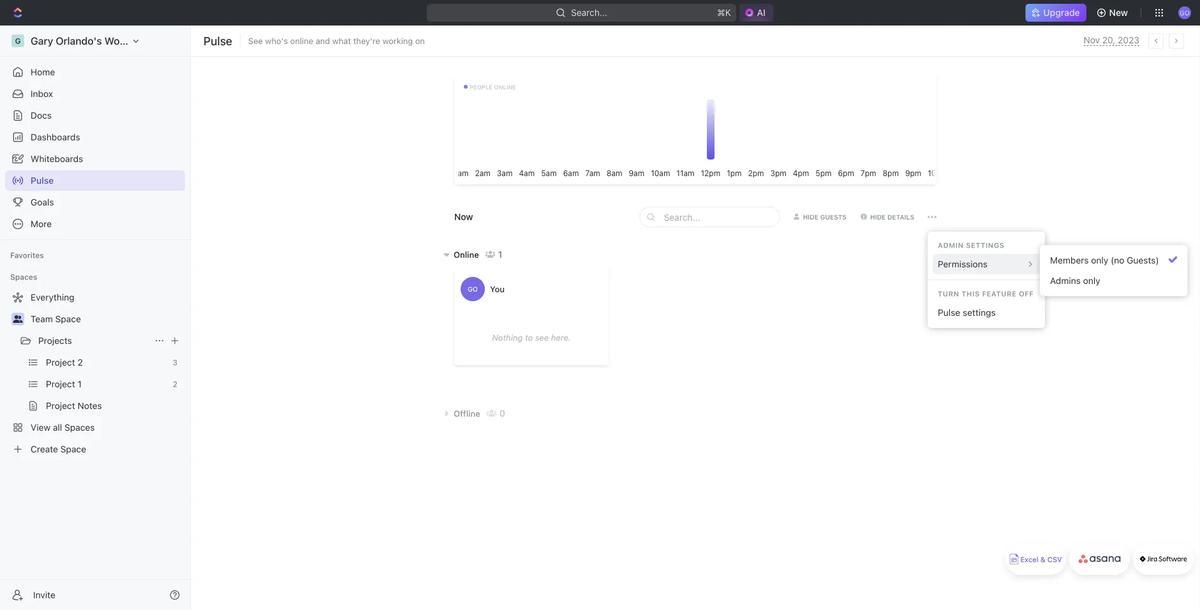 Task type: locate. For each thing, give the bounding box(es) containing it.
pulse up 'goals'
[[31, 175, 54, 186]]

on
[[415, 36, 425, 46]]

2 vertical spatial pulse
[[938, 307, 961, 318]]

settings for admin settings
[[966, 241, 1005, 250]]

settings inside button
[[963, 307, 996, 318]]

0 vertical spatial online
[[290, 36, 313, 46]]

admin
[[938, 241, 964, 250]]

team space link
[[31, 309, 183, 329]]

sidebar navigation
[[0, 26, 191, 610]]

only left (no
[[1092, 255, 1109, 265]]

dashboards link
[[5, 127, 185, 147]]

settings
[[966, 241, 1005, 250], [963, 307, 996, 318]]

see
[[535, 333, 549, 342]]

who's
[[265, 36, 288, 46]]

favorites
[[10, 251, 44, 260]]

guests
[[821, 214, 847, 221]]

admins
[[1051, 275, 1081, 286]]

11am
[[677, 169, 695, 177]]

1 vertical spatial settings
[[963, 307, 996, 318]]

excel
[[1021, 556, 1039, 564]]

this
[[962, 290, 980, 298]]

home
[[31, 67, 55, 77]]

0 vertical spatial pulse
[[204, 34, 232, 48]]

⌘k
[[717, 7, 731, 18]]

tree
[[5, 287, 185, 460]]

7am
[[586, 169, 600, 177]]

dashboards
[[31, 132, 80, 142]]

you
[[490, 284, 505, 294]]

1 vertical spatial online
[[494, 84, 516, 90]]

pulse left see
[[204, 34, 232, 48]]

they're
[[353, 36, 380, 46]]

2 hide from the left
[[871, 214, 886, 221]]

whiteboards
[[31, 154, 83, 164]]

goals link
[[5, 192, 185, 213]]

online
[[454, 250, 479, 259]]

pulse inside sidebar 'navigation'
[[31, 175, 54, 186]]

settings down turn this feature off
[[963, 307, 996, 318]]

projects link
[[38, 331, 149, 351]]

8am
[[607, 169, 623, 177]]

1 horizontal spatial pulse
[[204, 34, 232, 48]]

hide
[[803, 214, 819, 221], [871, 214, 886, 221]]

hide for hide guests
[[803, 214, 819, 221]]

2 horizontal spatial pulse
[[938, 307, 961, 318]]

members only (no guests)
[[1051, 255, 1159, 265]]

0 vertical spatial settings
[[966, 241, 1005, 250]]

pulse down turn
[[938, 307, 961, 318]]

space
[[55, 314, 81, 324]]

hide left guests
[[803, 214, 819, 221]]

turn
[[938, 290, 960, 298]]

working
[[383, 36, 413, 46]]

1 horizontal spatial hide
[[871, 214, 886, 221]]

1 horizontal spatial online
[[494, 84, 516, 90]]

4pm
[[793, 169, 809, 177]]

settings for pulse settings
[[963, 307, 996, 318]]

tree containing team space
[[5, 287, 185, 460]]

details
[[888, 214, 915, 221]]

admin settings
[[938, 241, 1005, 250]]

turn this feature off
[[938, 290, 1034, 298]]

docs link
[[5, 105, 185, 126]]

1 vertical spatial pulse
[[31, 175, 54, 186]]

upgrade link
[[1026, 4, 1087, 22]]

nothing
[[492, 333, 523, 342]]

favorites button
[[5, 248, 49, 263]]

pulse
[[204, 34, 232, 48], [31, 175, 54, 186], [938, 307, 961, 318]]

0 vertical spatial only
[[1092, 255, 1109, 265]]

goals
[[31, 197, 54, 207]]

tree inside sidebar 'navigation'
[[5, 287, 185, 460]]

online left and
[[290, 36, 313, 46]]

6am
[[563, 169, 579, 177]]

search...
[[571, 7, 607, 18]]

5pm
[[816, 169, 832, 177]]

settings up permissions dropdown button
[[966, 241, 1005, 250]]

6pm
[[838, 169, 855, 177]]

online right people
[[494, 84, 516, 90]]

online
[[290, 36, 313, 46], [494, 84, 516, 90]]

2am
[[475, 169, 491, 177]]

invite
[[33, 590, 55, 600]]

hide left details
[[871, 214, 886, 221]]

1 hide from the left
[[803, 214, 819, 221]]

(no
[[1111, 255, 1125, 265]]

0 horizontal spatial hide
[[803, 214, 819, 221]]

1pm
[[727, 169, 742, 177]]

1 vertical spatial only
[[1084, 275, 1101, 286]]

inbox link
[[5, 84, 185, 104]]

only
[[1092, 255, 1109, 265], [1084, 275, 1101, 286]]

0 horizontal spatial pulse
[[31, 175, 54, 186]]

csv
[[1048, 556, 1062, 564]]

only down 'members only (no guests)' in the right top of the page
[[1084, 275, 1101, 286]]



Task type: vqa. For each thing, say whether or not it's contained in the screenshot.
Home 'link'
yes



Task type: describe. For each thing, give the bounding box(es) containing it.
go
[[468, 285, 478, 293]]

team
[[31, 314, 53, 324]]

only for members
[[1092, 255, 1109, 265]]

pulse settings button
[[933, 303, 1040, 323]]

hide guests
[[803, 214, 847, 221]]

&
[[1041, 556, 1046, 564]]

3am
[[497, 169, 513, 177]]

new button
[[1092, 3, 1136, 23]]

7pm
[[861, 169, 877, 177]]

user group image
[[13, 315, 23, 323]]

2pm
[[748, 169, 764, 177]]

hide for hide details
[[871, 214, 886, 221]]

admins only button
[[1045, 271, 1183, 291]]

projects
[[38, 335, 72, 346]]

only for admins
[[1084, 275, 1101, 286]]

hide details
[[871, 214, 915, 221]]

see
[[248, 36, 263, 46]]

upgrade
[[1044, 7, 1080, 18]]

admins only
[[1051, 275, 1101, 286]]

spaces
[[10, 273, 37, 281]]

docs
[[31, 110, 52, 121]]

5am
[[541, 169, 557, 177]]

3pm
[[771, 169, 787, 177]]

permissions
[[938, 259, 988, 269]]

to
[[525, 333, 533, 342]]

pulse inside button
[[938, 307, 961, 318]]

here.
[[551, 333, 571, 342]]

now
[[454, 212, 473, 222]]

1am
[[454, 169, 469, 177]]

people
[[470, 84, 493, 90]]

4am
[[519, 169, 535, 177]]

off
[[1019, 290, 1034, 298]]

1pm 2pm 3pm 4pm 5pm 6pm 7pm 8pm 9pm
[[727, 169, 922, 177]]

10am
[[651, 169, 670, 177]]

Search... text field
[[664, 207, 776, 227]]

permissions button
[[933, 254, 1040, 274]]

0
[[500, 408, 505, 419]]

people online
[[470, 84, 516, 90]]

12pm
[[701, 169, 721, 177]]

see who's online and what they're working on
[[248, 36, 425, 46]]

home link
[[5, 62, 185, 82]]

8pm
[[883, 169, 899, 177]]

10pm
[[928, 169, 948, 177]]

pulse settings
[[938, 307, 996, 318]]

nothing to see here.
[[492, 333, 571, 342]]

inbox
[[31, 88, 53, 99]]

1
[[498, 249, 503, 260]]

feature
[[983, 290, 1017, 298]]

1am 2am 3am 4am 5am 6am 7am 8am 9am 10am 11am
[[454, 169, 695, 177]]

members only (no guests) button
[[1045, 250, 1183, 271]]

0 horizontal spatial online
[[290, 36, 313, 46]]

guests)
[[1127, 255, 1159, 265]]

new
[[1110, 7, 1128, 18]]

and
[[316, 36, 330, 46]]

excel & csv
[[1021, 556, 1062, 564]]

9pm
[[906, 169, 922, 177]]

whiteboards link
[[5, 149, 185, 169]]

what
[[332, 36, 351, 46]]

9am
[[629, 169, 645, 177]]

excel & csv link
[[1006, 543, 1067, 575]]

members
[[1051, 255, 1089, 265]]

offline
[[454, 409, 480, 418]]

pulse link
[[5, 170, 185, 191]]



